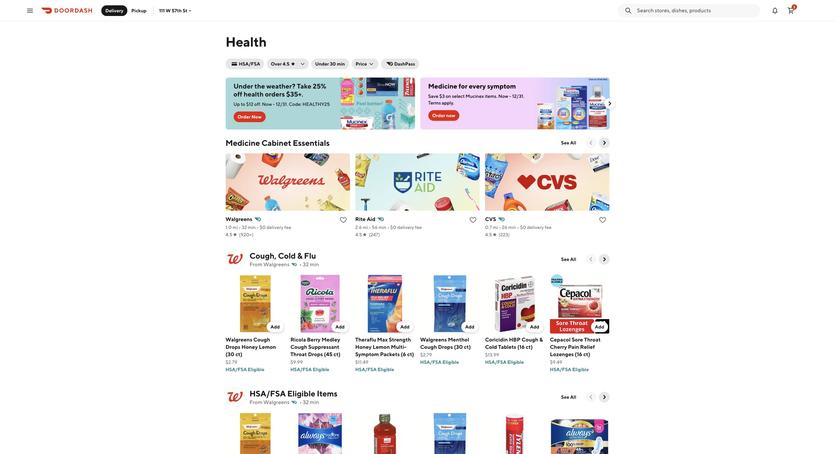 Task type: vqa. For each thing, say whether or not it's contained in the screenshot.


Task type: locate. For each thing, give the bounding box(es) containing it.
medicine for medicine for every symptom
[[428, 82, 458, 90]]

1 $​0 from the left
[[260, 225, 266, 230]]

2 next button of carousel image from the top
[[601, 395, 608, 401]]

min right the 56
[[379, 225, 387, 230]]

2 add from the left
[[336, 325, 345, 330]]

2 vertical spatial all
[[571, 395, 577, 401]]

from
[[250, 262, 262, 268], [250, 400, 262, 406]]

throat inside cepacol sore throat cherry pain relief lozenges (16 ct) $9.49 hsa/fsa eligible
[[584, 337, 601, 343]]

save
[[428, 94, 439, 99]]

• 32 min
[[300, 262, 319, 268], [300, 400, 319, 406]]

0 horizontal spatial &
[[297, 252, 303, 261]]

delivery up cough, cold & flu
[[267, 225, 284, 230]]

0 horizontal spatial honey
[[242, 344, 258, 351]]

$​0 right 26
[[520, 225, 526, 230]]

ct) inside "ricola berry medley cough suppressant throat drops (45 ct) $9.99 hsa/fsa eligible"
[[334, 352, 341, 358]]

0 vertical spatial throat
[[584, 337, 601, 343]]

mi right 0.7
[[493, 225, 498, 230]]

under up off
[[234, 82, 253, 90]]

1 vertical spatial throat
[[291, 352, 307, 358]]

fee
[[285, 225, 291, 230], [415, 225, 422, 230], [545, 225, 552, 230]]

menthol
[[448, 337, 469, 343]]

0 vertical spatial from walgreens
[[250, 262, 290, 268]]

see for hsa/fsa eligible items
[[561, 395, 570, 401]]

1 vertical spatial walgreens cough drops honey lemon (30 ct) image
[[226, 413, 285, 455]]

drops
[[226, 344, 241, 351], [438, 344, 453, 351], [308, 352, 323, 358]]

cough,
[[250, 252, 277, 261]]

& left cepacol
[[540, 337, 543, 343]]

3 items, open order cart image
[[788, 7, 796, 15]]

order now
[[238, 114, 262, 120]]

0 vertical spatial all
[[571, 140, 577, 146]]

0 vertical spatial see
[[561, 140, 570, 146]]

• down hsa/fsa eligible items
[[300, 400, 302, 406]]

delivery right the 56
[[397, 225, 414, 230]]

1 horizontal spatial now
[[262, 102, 272, 107]]

1 horizontal spatial $2.79
[[420, 353, 432, 358]]

0 vertical spatial -
[[510, 94, 512, 99]]

111 w 57th st button
[[159, 8, 193, 13]]

3 delivery from the left
[[527, 225, 544, 230]]

honey inside walgreens cough drops honey lemon (30 ct) $2.79 hsa/fsa eligible
[[242, 344, 258, 351]]

32 for hsa/fsa
[[303, 400, 309, 406]]

0.7
[[485, 225, 492, 230]]

0 vertical spatial (16
[[518, 344, 525, 351]]

medicine up the $3
[[428, 82, 458, 90]]

2 fee from the left
[[415, 225, 422, 230]]

$2.79
[[420, 353, 432, 358], [226, 360, 237, 365]]

see all
[[561, 140, 577, 146], [561, 257, 577, 263], [561, 395, 577, 401]]

coricidin hbp cough & cold tablets (16 ct) image
[[485, 275, 545, 334]]

4.5 down 0.7
[[485, 232, 492, 238]]

honey inside theraflu max strength honey lemon multi- symptom packets (6 ct) $11.49 hsa/fsa eligible
[[356, 344, 372, 351]]

open menu image
[[26, 7, 34, 15]]

off
[[234, 90, 242, 98]]

min down flu
[[310, 262, 319, 268]]

1 vertical spatial (30
[[226, 352, 234, 358]]

(30 inside walgreens menthol cough drops (30 ct) $2.79 hsa/fsa eligible
[[454, 344, 463, 351]]

2 horizontal spatial fee
[[545, 225, 552, 230]]

1 horizontal spatial throat
[[584, 337, 601, 343]]

4.5 inside button
[[283, 61, 290, 67]]

for
[[459, 82, 468, 90]]

Store search: begin typing to search for stores available on DoorDash text field
[[637, 7, 757, 14]]

ct) inside walgreens menthol cough drops (30 ct) $2.79 hsa/fsa eligible
[[464, 344, 471, 351]]

0 vertical spatial (30
[[454, 344, 463, 351]]

medicine down order now
[[226, 138, 260, 148]]

every
[[469, 82, 486, 90]]

up
[[234, 102, 240, 107]]

1 horizontal spatial drops
[[308, 352, 323, 358]]

1 walgreens cough drops honey lemon (30 ct) image from the top
[[226, 275, 285, 334]]

4.5 for walgreens
[[226, 232, 233, 238]]

delivery
[[267, 225, 284, 230], [397, 225, 414, 230], [527, 225, 544, 230]]

4.5 right the over
[[283, 61, 290, 67]]

1 horizontal spatial under
[[315, 61, 329, 67]]

0 horizontal spatial delivery
[[267, 225, 284, 230]]

previous button of carousel image
[[588, 257, 595, 263], [588, 395, 595, 401]]

1 vertical spatial previous button of carousel image
[[588, 395, 595, 401]]

4 add from the left
[[465, 325, 475, 330]]

3 see from the top
[[561, 395, 570, 401]]

-
[[510, 94, 512, 99], [273, 102, 275, 107]]

throat up $9.99
[[291, 352, 307, 358]]

see all link for cough, cold & flu
[[557, 255, 581, 265]]

1 horizontal spatial click to add this store to your saved list image
[[599, 216, 607, 224]]

1 lemon from the left
[[259, 344, 276, 351]]

1 horizontal spatial &
[[540, 337, 543, 343]]

eligible inside theraflu max strength honey lemon multi- symptom packets (6 ct) $11.49 hsa/fsa eligible
[[378, 367, 394, 373]]

add for theraflu max strength honey lemon multi- symptom packets (6 ct)
[[401, 325, 410, 330]]

0 horizontal spatial -
[[273, 102, 275, 107]]

1 add from the left
[[271, 325, 280, 330]]

• right 26
[[517, 225, 519, 230]]

previous button of carousel image for cough, cold & flu
[[588, 257, 595, 263]]

cold
[[278, 252, 296, 261], [485, 344, 497, 351]]

rite aid
[[356, 216, 376, 223]]

2 horizontal spatial $​0
[[520, 225, 526, 230]]

eligible inside walgreens menthol cough drops (30 ct) $2.79 hsa/fsa eligible
[[443, 360, 459, 365]]

1 horizontal spatial delivery
[[397, 225, 414, 230]]

honey for theraflu
[[356, 344, 372, 351]]

4.5
[[283, 61, 290, 67], [226, 232, 233, 238], [356, 232, 362, 238], [485, 232, 492, 238]]

1 vertical spatial cold
[[485, 344, 497, 351]]

2 all from the top
[[571, 257, 577, 263]]

1 honey from the left
[[242, 344, 258, 351]]

off.
[[254, 102, 261, 107]]

1 horizontal spatial medicine
[[428, 82, 458, 90]]

1 next button of carousel image from the top
[[601, 257, 608, 263]]

0 horizontal spatial fee
[[285, 225, 291, 230]]

walgreens menthol cough drops (30 ct) image
[[420, 275, 480, 334], [420, 413, 480, 455]]

0 horizontal spatial medicine
[[226, 138, 260, 148]]

2 vertical spatial 32
[[303, 400, 309, 406]]

now inside button
[[252, 114, 262, 120]]

0 horizontal spatial cold
[[278, 252, 296, 261]]

2 horizontal spatial delivery
[[527, 225, 544, 230]]

0 horizontal spatial mi
[[233, 225, 238, 230]]

$​0 for cvs
[[520, 225, 526, 230]]

0 horizontal spatial under
[[234, 82, 253, 90]]

2 from from the top
[[250, 400, 262, 406]]

1 vertical spatial see all
[[561, 257, 577, 263]]

lemon
[[259, 344, 276, 351], [373, 344, 390, 351]]

lemon for cough
[[259, 344, 276, 351]]

1.0
[[226, 225, 232, 230]]

order for under the weather? take 25% off health orders $35+.
[[238, 114, 251, 120]]

2 mi from the left
[[363, 225, 368, 230]]

see for cough, cold & flu
[[561, 257, 570, 263]]

32 up (920+)
[[242, 225, 247, 230]]

1 from from the top
[[250, 262, 262, 268]]

pickup
[[131, 8, 147, 13]]

2 horizontal spatial now
[[499, 94, 509, 99]]

• up cough,
[[257, 225, 259, 230]]

1 vertical spatial 32
[[303, 262, 309, 268]]

- down "orders"
[[273, 102, 275, 107]]

lemon inside theraflu max strength honey lemon multi- symptom packets (6 ct) $11.49 hsa/fsa eligible
[[373, 344, 390, 351]]

order down to
[[238, 114, 251, 120]]

1 vertical spatial next button of carousel image
[[601, 395, 608, 401]]

1 vertical spatial $2.79
[[226, 360, 237, 365]]

now
[[499, 94, 509, 99], [262, 102, 272, 107], [252, 114, 262, 120]]

2 see from the top
[[561, 257, 570, 263]]

eligible inside coricidin hbp cough & cold tablets (16 ct) $13.99 hsa/fsa eligible
[[508, 360, 524, 365]]

1 vertical spatial 12/31.
[[276, 102, 288, 107]]

mi right 1.0
[[233, 225, 238, 230]]

4.5 for rite aid
[[356, 232, 362, 238]]

2 honey from the left
[[356, 344, 372, 351]]

4.5 down 1.0
[[226, 232, 233, 238]]

under
[[315, 61, 329, 67], [234, 82, 253, 90]]

next button of carousel image
[[607, 100, 613, 107], [601, 140, 608, 146]]

0 vertical spatial under
[[315, 61, 329, 67]]

1 click to add this store to your saved list image from the left
[[469, 216, 477, 224]]

• 32 min down hsa/fsa eligible items
[[300, 400, 319, 406]]

now inside the 'save $3 on select mucinex items.  now - 12/31. terms apply.'
[[499, 94, 509, 99]]

0 horizontal spatial $​0
[[260, 225, 266, 230]]

cold left flu
[[278, 252, 296, 261]]

3 add from the left
[[401, 325, 410, 330]]

1 • 32 min from the top
[[300, 262, 319, 268]]

1 previous button of carousel image from the top
[[588, 257, 595, 263]]

walgreens cough drops honey lemon (30 ct) image
[[226, 275, 285, 334], [226, 413, 285, 455]]

cold inside coricidin hbp cough & cold tablets (16 ct) $13.99 hsa/fsa eligible
[[485, 344, 497, 351]]

(247)
[[369, 232, 380, 238]]

0 horizontal spatial click to add this store to your saved list image
[[469, 216, 477, 224]]

$11.49
[[356, 360, 369, 365]]

delivery for rite aid
[[397, 225, 414, 230]]

57th
[[172, 8, 182, 13]]

(45
[[324, 352, 333, 358]]

rite
[[356, 216, 366, 223]]

1 vertical spatial medicine
[[226, 138, 260, 148]]

& left flu
[[297, 252, 303, 261]]

cough inside "ricola berry medley cough suppressant throat drops (45 ct) $9.99 hsa/fsa eligible"
[[291, 344, 307, 351]]

2 horizontal spatial mi
[[493, 225, 498, 230]]

always radiant regular absorbency unscented daily liners (48 ct) image
[[291, 413, 350, 455]]

cold up the $13.99
[[485, 344, 497, 351]]

2 see all link from the top
[[557, 255, 581, 265]]

essentials
[[293, 138, 330, 148]]

$​0 right the 56
[[390, 225, 397, 230]]

0 vertical spatial see all link
[[557, 138, 581, 148]]

hsa/fsa inside button
[[239, 61, 260, 67]]

2 button
[[785, 4, 798, 17]]

drops inside walgreens cough drops honey lemon (30 ct) $2.79 hsa/fsa eligible
[[226, 344, 241, 351]]

min right 26
[[509, 225, 516, 230]]

32
[[242, 225, 247, 230], [303, 262, 309, 268], [303, 400, 309, 406]]

0 vertical spatial from
[[250, 262, 262, 268]]

2 vertical spatial see all link
[[557, 393, 581, 403]]

lozenges
[[550, 352, 574, 358]]

(30 inside walgreens cough drops honey lemon (30 ct) $2.79 hsa/fsa eligible
[[226, 352, 234, 358]]

walgreens
[[226, 216, 252, 223], [264, 262, 290, 268], [226, 337, 252, 343], [420, 337, 447, 343], [264, 400, 290, 406]]

1 fee from the left
[[285, 225, 291, 230]]

32 down hsa/fsa eligible items
[[303, 400, 309, 406]]

0 horizontal spatial $2.79
[[226, 360, 237, 365]]

• 32 min down flu
[[300, 262, 319, 268]]

• up (920+)
[[239, 225, 241, 230]]

add for cepacol sore throat cherry pain relief lozenges (16 ct)
[[595, 325, 605, 330]]

1 horizontal spatial 12/31.
[[513, 94, 525, 99]]

$​0 for walgreens
[[260, 225, 266, 230]]

hsa/fsa inside coricidin hbp cough & cold tablets (16 ct) $13.99 hsa/fsa eligible
[[485, 360, 507, 365]]

hsa/fsa eligible items
[[250, 390, 338, 399]]

32 down flu
[[303, 262, 309, 268]]

2 • 32 min from the top
[[300, 400, 319, 406]]

click to add this store to your saved list image for cvs
[[599, 216, 607, 224]]

0 horizontal spatial order
[[238, 114, 251, 120]]

$​0 up cough,
[[260, 225, 266, 230]]

from walgreens down cough,
[[250, 262, 290, 268]]

1 vertical spatial under
[[234, 82, 253, 90]]

2
[[794, 5, 796, 9]]

see all link for hsa/fsa eligible items
[[557, 393, 581, 403]]

1 vertical spatial from walgreens
[[250, 400, 290, 406]]

order left "now"
[[432, 113, 445, 118]]

12/31.
[[513, 94, 525, 99], [276, 102, 288, 107]]

0 horizontal spatial drops
[[226, 344, 241, 351]]

add for walgreens cough drops honey lemon (30 ct)
[[271, 325, 280, 330]]

0 vertical spatial 12/31.
[[513, 94, 525, 99]]

fee for walgreens
[[285, 225, 291, 230]]

hsa/fsa inside "ricola berry medley cough suppressant throat drops (45 ct) $9.99 hsa/fsa eligible"
[[291, 367, 312, 373]]

•
[[239, 225, 241, 230], [257, 225, 259, 230], [369, 225, 371, 230], [388, 225, 390, 230], [499, 225, 501, 230], [517, 225, 519, 230], [300, 262, 302, 268], [300, 400, 302, 406]]

mi right 2.6
[[363, 225, 368, 230]]

0 vertical spatial $2.79
[[420, 353, 432, 358]]

2 $​0 from the left
[[390, 225, 397, 230]]

0 horizontal spatial lemon
[[259, 344, 276, 351]]

mi for rite aid
[[363, 225, 368, 230]]

12/31. down symptom
[[513, 94, 525, 99]]

3 mi from the left
[[493, 225, 498, 230]]

cough inside walgreens cough drops honey lemon (30 ct) $2.79 hsa/fsa eligible
[[253, 337, 270, 343]]

1 vertical spatial -
[[273, 102, 275, 107]]

2 from walgreens from the top
[[250, 400, 290, 406]]

5 add from the left
[[530, 325, 540, 330]]

1 vertical spatial (16
[[575, 352, 583, 358]]

now right off.
[[262, 102, 272, 107]]

1 vertical spatial from
[[250, 400, 262, 406]]

(30
[[454, 344, 463, 351], [226, 352, 234, 358]]

3 all from the top
[[571, 395, 577, 401]]

0 vertical spatial medicine
[[428, 82, 458, 90]]

2 walgreens cough drops honey lemon (30 ct) image from the top
[[226, 413, 285, 455]]

1 vertical spatial all
[[571, 257, 577, 263]]

sore
[[572, 337, 583, 343]]

3 $​0 from the left
[[520, 225, 526, 230]]

6 add from the left
[[595, 325, 605, 330]]

1 horizontal spatial $​0
[[390, 225, 397, 230]]

now down off.
[[252, 114, 262, 120]]

- inside the 'save $3 on select mucinex items.  now - 12/31. terms apply.'
[[510, 94, 512, 99]]

4.5 down 2.6
[[356, 232, 362, 238]]

2 click to add this store to your saved list image from the left
[[599, 216, 607, 224]]

under for under 30 min
[[315, 61, 329, 67]]

hsa/fsa inside walgreens menthol cough drops (30 ct) $2.79 hsa/fsa eligible
[[420, 360, 442, 365]]

(16 down hbp
[[518, 344, 525, 351]]

2 see all from the top
[[561, 257, 577, 263]]

1 vertical spatial now
[[262, 102, 272, 107]]

ct) inside coricidin hbp cough & cold tablets (16 ct) $13.99 hsa/fsa eligible
[[526, 344, 533, 351]]

0 vertical spatial see all
[[561, 140, 577, 146]]

delivery right 26
[[527, 225, 544, 230]]

1 horizontal spatial lemon
[[373, 344, 390, 351]]

1 delivery from the left
[[267, 225, 284, 230]]

1 horizontal spatial order
[[432, 113, 445, 118]]

min down items
[[310, 400, 319, 406]]

order now button
[[428, 110, 460, 121]]

click to add this store to your saved list image
[[469, 216, 477, 224], [599, 216, 607, 224]]

walgreens inside walgreens menthol cough drops (30 ct) $2.79 hsa/fsa eligible
[[420, 337, 447, 343]]

• 32 min for &
[[300, 262, 319, 268]]

0 vertical spatial • 32 min
[[300, 262, 319, 268]]

0 vertical spatial cold
[[278, 252, 296, 261]]

under inside under 30 min button
[[315, 61, 329, 67]]

2 delivery from the left
[[397, 225, 414, 230]]

1 vertical spatial see all link
[[557, 255, 581, 265]]

1 horizontal spatial fee
[[415, 225, 422, 230]]

ct) inside cepacol sore throat cherry pain relief lozenges (16 ct) $9.49 hsa/fsa eligible
[[584, 352, 591, 358]]

1 horizontal spatial (30
[[454, 344, 463, 351]]

1 vertical spatial next button of carousel image
[[601, 140, 608, 146]]

1.0 mi • 32 min • $​0 delivery fee
[[226, 225, 291, 230]]

30
[[330, 61, 336, 67]]

- down symptom
[[510, 94, 512, 99]]

1 horizontal spatial mi
[[363, 225, 368, 230]]

walgreens inside walgreens cough drops honey lemon (30 ct) $2.79 hsa/fsa eligible
[[226, 337, 252, 343]]

apply.
[[442, 100, 455, 106]]

0 horizontal spatial now
[[252, 114, 262, 120]]

2 vertical spatial now
[[252, 114, 262, 120]]

1 horizontal spatial (16
[[575, 352, 583, 358]]

0 vertical spatial now
[[499, 94, 509, 99]]

(16 down pain
[[575, 352, 583, 358]]

drops inside "ricola berry medley cough suppressant throat drops (45 ct) $9.99 hsa/fsa eligible"
[[308, 352, 323, 358]]

32 for cough,
[[303, 262, 309, 268]]

1 vertical spatial walgreens menthol cough drops (30 ct) image
[[420, 413, 480, 455]]

hsa/fsa inside walgreens cough drops honey lemon (30 ct) $2.79 hsa/fsa eligible
[[226, 367, 247, 373]]

1 vertical spatial &
[[540, 337, 543, 343]]

$35+.
[[286, 90, 303, 98]]

3 see all from the top
[[561, 395, 577, 401]]

lemon inside walgreens cough drops honey lemon (30 ct) $2.79 hsa/fsa eligible
[[259, 344, 276, 351]]

1 vertical spatial see
[[561, 257, 570, 263]]

0 vertical spatial walgreens cough drops honey lemon (30 ct) image
[[226, 275, 285, 334]]

4.5 for cvs
[[485, 232, 492, 238]]

2 previous button of carousel image from the top
[[588, 395, 595, 401]]

2.6 mi • 56 min • $​0 delivery fee
[[356, 225, 422, 230]]

0 horizontal spatial throat
[[291, 352, 307, 358]]

0 vertical spatial previous button of carousel image
[[588, 257, 595, 263]]

cepacol sore throat cherry pain relief lozenges (16 ct) $9.49 hsa/fsa eligible
[[550, 337, 601, 373]]

from walgreens
[[250, 262, 290, 268], [250, 400, 290, 406]]

min right the "30"
[[337, 61, 345, 67]]

always ultra thin overnight pads size 4 (16 ct) image
[[550, 413, 610, 455]]

from walgreens down hsa/fsa eligible items
[[250, 400, 290, 406]]

0 vertical spatial walgreens menthol cough drops (30 ct) image
[[420, 275, 480, 334]]

under inside under the weather? take 25% off health orders $35+.
[[234, 82, 253, 90]]

3 fee from the left
[[545, 225, 552, 230]]

2 vertical spatial see all
[[561, 395, 577, 401]]

0 vertical spatial next button of carousel image
[[601, 257, 608, 263]]

add for walgreens menthol cough drops (30 ct)
[[465, 325, 475, 330]]

3 see all link from the top
[[557, 393, 581, 403]]

ricola berry medley cough suppressant throat drops (45 ct) image
[[291, 275, 350, 334]]

add for coricidin hbp cough & cold tablets (16 ct)
[[530, 325, 540, 330]]

1 horizontal spatial honey
[[356, 344, 372, 351]]

2 walgreens menthol cough drops (30 ct) image from the top
[[420, 413, 480, 455]]

1 horizontal spatial -
[[510, 94, 512, 99]]

2 lemon from the left
[[373, 344, 390, 351]]

(16
[[518, 344, 525, 351], [575, 352, 583, 358]]

now down symptom
[[499, 94, 509, 99]]

previous button of carousel image for hsa/fsa eligible items
[[588, 395, 595, 401]]

all for cough, cold & flu
[[571, 257, 577, 263]]

all
[[571, 140, 577, 146], [571, 257, 577, 263], [571, 395, 577, 401]]

medicine
[[428, 82, 458, 90], [226, 138, 260, 148]]

0 horizontal spatial (30
[[226, 352, 234, 358]]

select
[[452, 94, 465, 99]]

order
[[432, 113, 445, 118], [238, 114, 251, 120]]

12/31. down "orders"
[[276, 102, 288, 107]]

throat up "relief"
[[584, 337, 601, 343]]

1 horizontal spatial cold
[[485, 344, 497, 351]]

see
[[561, 140, 570, 146], [561, 257, 570, 263], [561, 395, 570, 401]]

honey
[[242, 344, 258, 351], [356, 344, 372, 351]]

1 vertical spatial • 32 min
[[300, 400, 319, 406]]

walgreens for walgreens menthol cough drops (30 ct) $2.79 hsa/fsa eligible
[[420, 337, 447, 343]]

drops inside walgreens menthol cough drops (30 ct) $2.79 hsa/fsa eligible
[[438, 344, 453, 351]]

• right the 56
[[388, 225, 390, 230]]

1 mi from the left
[[233, 225, 238, 230]]

2 horizontal spatial drops
[[438, 344, 453, 351]]

over 4.5
[[271, 61, 290, 67]]

1 from walgreens from the top
[[250, 262, 290, 268]]

0 vertical spatial &
[[297, 252, 303, 261]]

under left the "30"
[[315, 61, 329, 67]]

0 horizontal spatial (16
[[518, 344, 525, 351]]

on
[[446, 94, 451, 99]]

theraflu
[[356, 337, 376, 343]]

next button of carousel image
[[601, 257, 608, 263], [601, 395, 608, 401]]

2 vertical spatial see
[[561, 395, 570, 401]]

from walgreens for cough,
[[250, 262, 290, 268]]

next button of carousel image for cough, cold & flu
[[601, 257, 608, 263]]

add
[[271, 325, 280, 330], [336, 325, 345, 330], [401, 325, 410, 330], [465, 325, 475, 330], [530, 325, 540, 330], [595, 325, 605, 330]]



Task type: describe. For each thing, give the bounding box(es) containing it.
theraflu max strength  honey lemon multi-symptom packets (6 ct) image
[[356, 275, 415, 334]]

over 4.5 button
[[267, 59, 309, 69]]

$12
[[246, 102, 254, 107]]

the
[[255, 82, 265, 90]]

strength
[[389, 337, 411, 343]]

cepacol
[[550, 337, 571, 343]]

throat inside "ricola berry medley cough suppressant throat drops (45 ct) $9.99 hsa/fsa eligible"
[[291, 352, 307, 358]]

add for ricola berry medley cough suppressant throat drops (45 ct)
[[336, 325, 345, 330]]

up to $12 off. now - 12/31. code: healthy25
[[234, 102, 330, 107]]

(16 inside coricidin hbp cough & cold tablets (16 ct) $13.99 hsa/fsa eligible
[[518, 344, 525, 351]]

previous button of carousel image
[[588, 140, 595, 146]]

notification bell image
[[772, 7, 780, 15]]

see all for cough, cold & flu
[[561, 257, 577, 263]]

delivery for cvs
[[527, 225, 544, 230]]

(16 inside cepacol sore throat cherry pain relief lozenges (16 ct) $9.49 hsa/fsa eligible
[[575, 352, 583, 358]]

& inside coricidin hbp cough & cold tablets (16 ct) $13.99 hsa/fsa eligible
[[540, 337, 543, 343]]

hsa/fsa inside theraflu max strength honey lemon multi- symptom packets (6 ct) $11.49 hsa/fsa eligible
[[356, 367, 377, 373]]

items
[[317, 390, 338, 399]]

tylenol extra strength pain reliever fever reducer caplets (10 ct) image
[[485, 413, 545, 455]]

ricola
[[291, 337, 306, 343]]

terms
[[428, 100, 441, 106]]

save $3 on select mucinex items.  now - 12/31. terms apply.
[[428, 94, 525, 106]]

111 w 57th st
[[159, 8, 187, 13]]

$2.79 inside walgreens menthol cough drops (30 ct) $2.79 hsa/fsa eligible
[[420, 353, 432, 358]]

berry
[[307, 337, 321, 343]]

delivery
[[105, 8, 123, 13]]

symptom
[[487, 82, 516, 90]]

1 walgreens menthol cough drops (30 ct) image from the top
[[420, 275, 480, 334]]

health
[[244, 90, 264, 98]]

click to add this store to your saved list image for rite aid
[[469, 216, 477, 224]]

fee for cvs
[[545, 225, 552, 230]]

pain
[[568, 344, 579, 351]]

ct) inside walgreens cough drops honey lemon (30 ct) $2.79 hsa/fsa eligible
[[236, 352, 242, 358]]

fee for rite aid
[[415, 225, 422, 230]]

cvs
[[485, 216, 496, 223]]

26
[[502, 225, 508, 230]]

mucinex
[[466, 94, 484, 99]]

12/31. inside the 'save $3 on select mucinex items.  now - 12/31. terms apply.'
[[513, 94, 525, 99]]

• down cough, cold & flu
[[300, 262, 302, 268]]

cepacol sore throat cherry pain relief lozenges (16 ct) image
[[550, 275, 610, 334]]

under for under the weather? take 25% off health orders $35+.
[[234, 82, 253, 90]]

$13.99
[[485, 353, 499, 358]]

w
[[166, 8, 171, 13]]

suppressant
[[308, 344, 339, 351]]

$2.79 inside walgreens cough drops honey lemon (30 ct) $2.79 hsa/fsa eligible
[[226, 360, 237, 365]]

cough inside walgreens menthol cough drops (30 ct) $2.79 hsa/fsa eligible
[[420, 344, 437, 351]]

hsa/fsa inside cepacol sore throat cherry pain relief lozenges (16 ct) $9.49 hsa/fsa eligible
[[550, 367, 572, 373]]

hsa/fsa button
[[226, 59, 264, 69]]

from for hsa/fsa eligible items
[[250, 400, 262, 406]]

price button
[[352, 59, 378, 69]]

eligible inside walgreens cough drops honey lemon (30 ct) $2.79 hsa/fsa eligible
[[248, 367, 265, 373]]

st
[[183, 8, 187, 13]]

delivery for walgreens
[[267, 225, 284, 230]]

0 vertical spatial next button of carousel image
[[607, 100, 613, 107]]

see all for hsa/fsa eligible items
[[561, 395, 577, 401]]

code:
[[289, 102, 302, 107]]

coricidin
[[485, 337, 508, 343]]

cough, cold & flu
[[250, 252, 316, 261]]

ricola berry medley cough suppressant throat drops (45 ct) $9.99 hsa/fsa eligible
[[291, 337, 341, 373]]

health
[[226, 34, 267, 50]]

1 see all link from the top
[[557, 138, 581, 148]]

ct) inside theraflu max strength honey lemon multi- symptom packets (6 ct) $11.49 hsa/fsa eligible
[[407, 352, 414, 358]]

2.6
[[356, 225, 362, 230]]

symptom
[[356, 352, 379, 358]]

25%
[[313, 82, 326, 90]]

1 see from the top
[[561, 140, 570, 146]]

pickup button
[[127, 5, 151, 16]]

aid
[[367, 216, 376, 223]]

medicine cabinet essentials
[[226, 138, 330, 148]]

$​0 for rite aid
[[390, 225, 397, 230]]

now
[[446, 113, 456, 118]]

coricidin hbp cough & cold tablets (16 ct) $13.99 hsa/fsa eligible
[[485, 337, 543, 365]]

walgreens menthol cough drops (30 ct) $2.79 hsa/fsa eligible
[[420, 337, 471, 365]]

56
[[372, 225, 378, 230]]

from for cough, cold & flu
[[250, 262, 262, 268]]

from walgreens for hsa/fsa
[[250, 400, 290, 406]]

• left the 56
[[369, 225, 371, 230]]

relief
[[581, 344, 595, 351]]

$9.99
[[291, 360, 303, 365]]

1 all from the top
[[571, 140, 577, 146]]

weather?
[[266, 82, 296, 90]]

(920+)
[[239, 232, 254, 238]]

items.
[[485, 94, 498, 99]]

0 vertical spatial 32
[[242, 225, 247, 230]]

mi for walgreens
[[233, 225, 238, 230]]

lemon for max
[[373, 344, 390, 351]]

mi for cvs
[[493, 225, 498, 230]]

eligible inside "ricola berry medley cough suppressant throat drops (45 ct) $9.99 hsa/fsa eligible"
[[313, 367, 329, 373]]

max
[[377, 337, 388, 343]]

• 32 min for items
[[300, 400, 319, 406]]

(223)
[[499, 232, 510, 238]]

all for hsa/fsa eligible items
[[571, 395, 577, 401]]

next button of carousel image for hsa/fsa eligible items
[[601, 395, 608, 401]]

min inside button
[[337, 61, 345, 67]]

1 see all from the top
[[561, 140, 577, 146]]

$9.49
[[550, 360, 563, 365]]

take
[[297, 82, 312, 90]]

order now
[[432, 113, 456, 118]]

to
[[241, 102, 245, 107]]

under the weather? take 25% off health orders $35+.
[[234, 82, 326, 98]]

(6
[[401, 352, 406, 358]]

packets
[[380, 352, 400, 358]]

multi-
[[391, 344, 407, 351]]

tablets
[[498, 344, 517, 351]]

• left 26
[[499, 225, 501, 230]]

price
[[356, 61, 367, 67]]

order now button
[[234, 112, 266, 122]]

medicine for every symptom
[[428, 82, 516, 90]]

dashpass
[[395, 61, 415, 67]]

eligible inside cepacol sore throat cherry pain relief lozenges (16 ct) $9.49 hsa/fsa eligible
[[573, 367, 589, 373]]

click to add this store to your saved list image
[[340, 216, 348, 224]]

medicine for medicine cabinet essentials
[[226, 138, 260, 148]]

honey for walgreens
[[242, 344, 258, 351]]

walgreens pediatric oral electrolyte solution with zinc strawberry (33.8 oz) image
[[356, 413, 415, 455]]

$3
[[440, 94, 445, 99]]

walgreens for walgreens cough drops honey lemon (30 ct) $2.79 hsa/fsa eligible
[[226, 337, 252, 343]]

111
[[159, 8, 165, 13]]

min up (920+)
[[248, 225, 256, 230]]

orders
[[265, 90, 285, 98]]

under 30 min button
[[311, 59, 349, 69]]

order for medicine for every symptom
[[432, 113, 445, 118]]

0 horizontal spatial 12/31.
[[276, 102, 288, 107]]

cabinet
[[262, 138, 291, 148]]

under 30 min
[[315, 61, 345, 67]]

over
[[271, 61, 282, 67]]

theraflu max strength honey lemon multi- symptom packets (6 ct) $11.49 hsa/fsa eligible
[[356, 337, 414, 373]]

medicine cabinet essentials link
[[226, 138, 330, 148]]

cough inside coricidin hbp cough & cold tablets (16 ct) $13.99 hsa/fsa eligible
[[522, 337, 539, 343]]

walgreens for walgreens
[[226, 216, 252, 223]]



